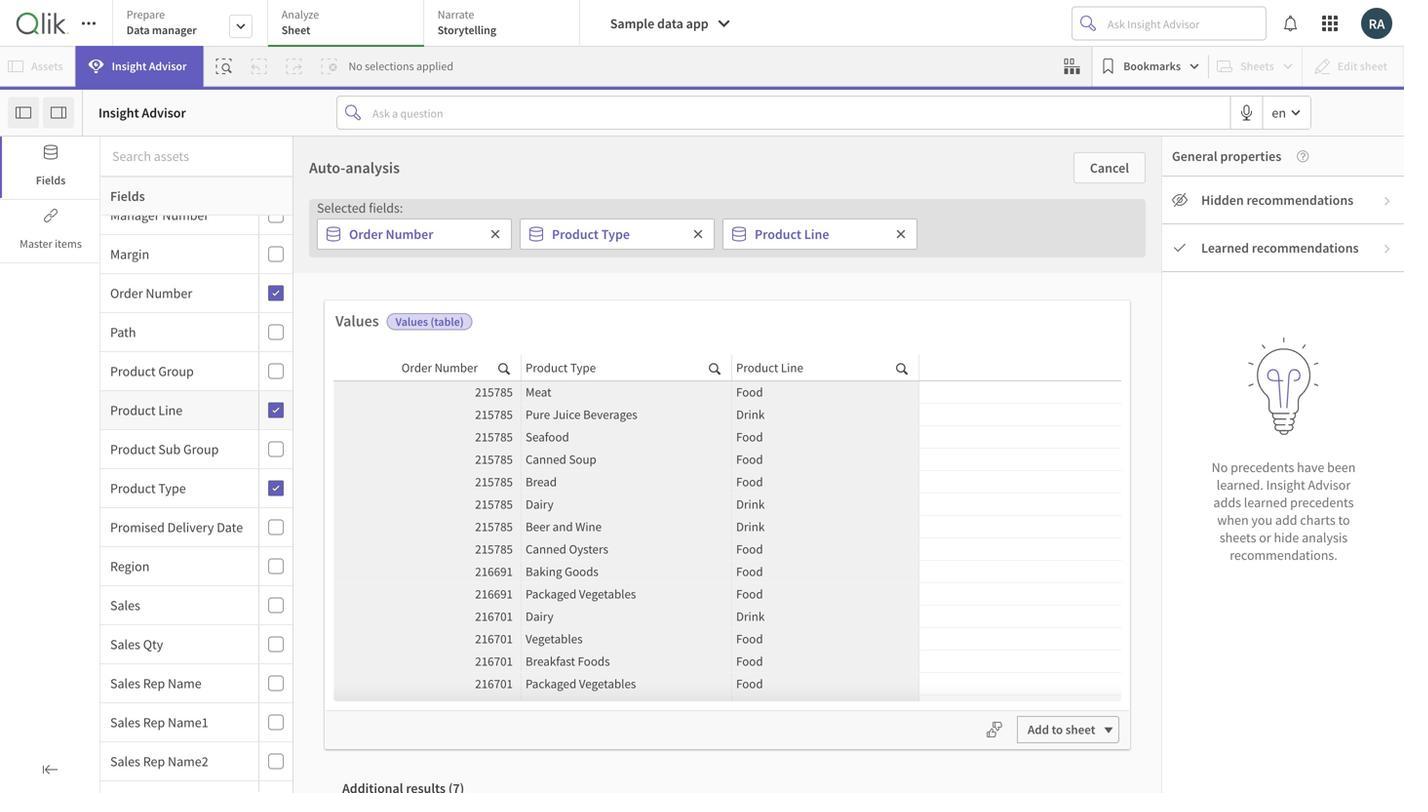 Task type: locate. For each thing, give the bounding box(es) containing it.
5 food from the top
[[736, 541, 763, 557]]

deselect field image for product line
[[896, 228, 907, 240]]

4 sales from the top
[[110, 714, 140, 731]]

rep left name1
[[143, 714, 165, 731]]

sheet. down can
[[685, 611, 720, 628]]

sales qty menu item
[[100, 625, 293, 664]]

menu containing manager number
[[100, 196, 293, 793]]

line up sub
[[158, 401, 183, 419]]

this down any
[[779, 584, 800, 602]]

analyze sheet
[[282, 7, 319, 38]]

or inside no precedents have been learned. insight advisor adds learned precedents when you add charts to sheets or hide analysis recommendations.
[[1260, 529, 1272, 546]]

1 vertical spatial packaged vegetables
[[526, 676, 636, 692]]

0 vertical spatial foods
[[578, 653, 610, 669]]

precedents down have
[[1291, 494, 1354, 511]]

explore the data
[[396, 489, 505, 509]]

start
[[1013, 529, 1039, 546]]

1 vertical spatial order
[[110, 284, 143, 302]]

0 vertical spatial recommendations
[[1247, 191, 1354, 209]]

2 packaged from the top
[[526, 676, 577, 692]]

type
[[602, 225, 630, 243], [571, 359, 596, 376], [158, 479, 186, 497]]

search image
[[709, 359, 721, 377]]

selections tool image
[[1065, 59, 1080, 74]]

1 vertical spatial canned
[[526, 541, 567, 557]]

sheet.
[[964, 584, 999, 602], [513, 611, 548, 628], [685, 611, 720, 628]]

question?
[[694, 489, 759, 509]]

drink up find new insights in the data using
[[736, 496, 765, 512]]

1 vertical spatial you
[[485, 555, 507, 573]]

or
[[497, 529, 509, 546], [1260, 529, 1272, 546]]

new right find
[[632, 529, 656, 546]]

216691 down "for"
[[475, 586, 513, 602]]

215785 left pure
[[475, 406, 513, 422]]

to left get
[[651, 265, 671, 294]]

1 vertical spatial and
[[992, 558, 1014, 576]]

grid
[[334, 355, 1122, 763]]

insight down data
[[112, 59, 147, 74]]

0 horizontal spatial order
[[110, 284, 143, 302]]

number
[[162, 206, 209, 224], [386, 225, 434, 243], [146, 284, 192, 302], [435, 359, 478, 376]]

product group
[[110, 362, 194, 380]]

sales inside menu item
[[110, 597, 140, 614]]

data left "app"
[[657, 15, 684, 32]]

0 vertical spatial order
[[349, 225, 383, 243]]

explore inside explore your data directly or let qlik generate insights for you with
[[349, 529, 392, 546]]

advisor down insight advisor dropdown button
[[142, 104, 186, 121]]

0 horizontal spatial your
[[395, 529, 421, 546]]

packaged
[[526, 586, 577, 602], [526, 676, 577, 692]]

to inside the . any found insights can be saved to this sheet.
[[764, 584, 776, 602]]

1 horizontal spatial type
[[571, 359, 596, 376]]

your inside to start creating visualizations and build your new sheet.
[[909, 584, 935, 602]]

5 215785 from the top
[[475, 474, 513, 490]]

dairy
[[526, 496, 554, 512], [526, 608, 554, 624]]

master items button
[[0, 200, 100, 261], [2, 200, 100, 261]]

sample
[[610, 15, 655, 32]]

215785 for canned soup
[[475, 451, 513, 467]]

tab list
[[112, 0, 587, 49]]

recommendations down help image
[[1247, 191, 1354, 209]]

choose an option below to get started adding to this sheet... application
[[0, 0, 1405, 793]]

product line button
[[100, 401, 255, 419]]

. for data
[[487, 581, 491, 599]]

1 vertical spatial type
[[571, 359, 596, 376]]

insights left "for"
[[420, 555, 464, 573]]

1 horizontal spatial the
[[720, 529, 739, 546]]

0 vertical spatial sheet
[[953, 530, 983, 546]]

in
[[706, 529, 717, 546]]

deselect field image
[[490, 228, 501, 240], [896, 228, 907, 240]]

insight up add
[[1267, 476, 1306, 494]]

and
[[553, 518, 573, 535], [992, 558, 1014, 576]]

2 horizontal spatial order
[[402, 359, 432, 376]]

2 vertical spatial rep
[[143, 753, 165, 770]]

drink down saved
[[736, 608, 765, 624]]

this inside . save any insights you discover to this sheet.
[[489, 611, 511, 628]]

this left sheet...
[[883, 265, 919, 294]]

number inside order number "menu item"
[[146, 284, 192, 302]]

product line menu item
[[100, 391, 293, 430]]

215785 for canned oysters
[[475, 541, 513, 557]]

to right discover
[[475, 611, 487, 628]]

0 vertical spatial rep
[[143, 675, 165, 692]]

delivery
[[167, 518, 214, 536]]

2 216701 from the top
[[475, 631, 513, 647]]

values left (table)
[[396, 314, 428, 329]]

2 drink from the top
[[736, 496, 765, 512]]

vegetables down the goods
[[579, 586, 636, 602]]

1 215785 from the top
[[475, 384, 513, 400]]

1 vertical spatial new
[[632, 529, 656, 546]]

215785 left "meat"
[[475, 384, 513, 400]]

4 216701 from the top
[[475, 676, 513, 692]]

name
[[168, 675, 202, 692]]

0 vertical spatial packaged vegetables
[[526, 586, 636, 602]]

prepare data manager
[[127, 7, 197, 38]]

insight advisor down data
[[112, 59, 187, 74]]

name1
[[168, 714, 208, 731]]

6 215785 from the top
[[475, 496, 513, 512]]

1 horizontal spatial search image
[[896, 359, 908, 377]]

number down margin button
[[146, 284, 192, 302]]

2 horizontal spatial you
[[1252, 511, 1273, 529]]

view disabled image
[[1173, 192, 1188, 208]]

1 vertical spatial recommendations
[[1252, 239, 1359, 257]]

vegetables for 216691
[[579, 586, 636, 602]]

type up below
[[602, 225, 630, 243]]

grid containing order number
[[334, 355, 1122, 763]]

2 sales from the top
[[110, 636, 140, 653]]

adds
[[1214, 494, 1242, 511]]

region menu item
[[100, 547, 293, 586]]

0 horizontal spatial or
[[497, 529, 509, 546]]

2 food from the top
[[736, 429, 763, 445]]

manager
[[152, 22, 197, 38]]

smart search image
[[216, 59, 232, 74]]

3 drink from the top
[[736, 518, 765, 535]]

1 packaged from the top
[[526, 586, 577, 602]]

sales for sales rep name
[[110, 675, 140, 692]]

data left directly
[[423, 529, 449, 546]]

0 horizontal spatial sheet.
[[513, 611, 548, 628]]

insight advisor inside dropdown button
[[112, 59, 187, 74]]

to right charts
[[1339, 511, 1351, 529]]

add
[[1028, 721, 1050, 738]]

0 vertical spatial order number
[[349, 225, 434, 243]]

1 horizontal spatial this
[[779, 584, 800, 602]]

data
[[127, 22, 150, 38]]

product sub group button
[[100, 440, 255, 458]]

search image
[[627, 556, 651, 573]]

sheet. for data
[[513, 611, 548, 628]]

packaged down 'breakfast'
[[526, 676, 577, 692]]

1 search image from the left
[[498, 359, 510, 377]]

3 rep from the top
[[143, 753, 165, 770]]

0 horizontal spatial sheet
[[953, 530, 983, 546]]

0 vertical spatial group
[[158, 362, 194, 380]]

advisor down manager
[[149, 59, 187, 74]]

1 deselect field image from the left
[[490, 228, 501, 240]]

found
[[605, 584, 638, 602]]

rep
[[143, 675, 165, 692], [143, 714, 165, 731], [143, 753, 165, 770]]

215785
[[475, 384, 513, 400], [475, 406, 513, 422], [475, 429, 513, 445], [475, 451, 513, 467], [475, 474, 513, 490], [475, 496, 513, 512], [475, 518, 513, 535], [475, 541, 513, 557]]

vegetables for 216701
[[579, 676, 636, 692]]

1 horizontal spatial line
[[781, 359, 804, 376]]

product type up "meat"
[[526, 359, 596, 376]]

1 vertical spatial analysis
[[1302, 529, 1348, 546]]

number down fields: on the left
[[386, 225, 434, 243]]

. inside . save any insights you discover to this sheet.
[[487, 581, 491, 599]]

sales qty button
[[100, 636, 255, 653]]

an
[[488, 265, 512, 294]]

1 216701 from the top
[[475, 608, 513, 624]]

to right adding
[[858, 265, 878, 294]]

order down values (table)
[[402, 359, 432, 376]]

margin menu item
[[100, 235, 293, 274]]

2 canned from the top
[[526, 541, 567, 557]]

packaged vegetables down the goods
[[526, 586, 636, 602]]

to right 'add'
[[1052, 721, 1063, 738]]

line up adding
[[805, 225, 830, 243]]

215785 up explore the data
[[475, 451, 513, 467]]

2 dairy from the top
[[526, 608, 554, 624]]

1 master items button from the left
[[0, 200, 100, 261]]

or left hide
[[1260, 529, 1272, 546]]

no
[[349, 59, 363, 74], [1212, 459, 1228, 476]]

no left selections on the top left
[[349, 59, 363, 74]]

promised delivery date button
[[100, 518, 255, 536]]

add to sheet button
[[1017, 716, 1120, 743]]

let
[[512, 529, 527, 546]]

canned for canned soup
[[526, 451, 567, 467]]

sales left 'qty'
[[110, 636, 140, 653]]

insight advisor down insight advisor dropdown button
[[99, 104, 186, 121]]

selections
[[365, 59, 414, 74]]

2 rep from the top
[[143, 714, 165, 731]]

1 packaged vegetables from the top
[[526, 586, 636, 602]]

0 vertical spatial product line
[[755, 225, 830, 243]]

values for values (table)
[[396, 314, 428, 329]]

to inside to start creating visualizations and build your new sheet.
[[999, 529, 1010, 546]]

the
[[450, 489, 472, 509], [720, 529, 739, 546]]

0 vertical spatial 216691
[[475, 563, 513, 579]]

order number down fields: on the left
[[349, 225, 434, 243]]

canned down seafood
[[526, 451, 567, 467]]

insight down insight advisor dropdown button
[[99, 104, 139, 121]]

insight up can
[[672, 557, 708, 573]]

foods for snack foods
[[560, 698, 593, 714]]

canned oysters
[[526, 541, 609, 557]]

2 vertical spatial you
[[401, 611, 422, 628]]

1 sales from the top
[[110, 597, 140, 614]]

2 216691 from the top
[[475, 586, 513, 602]]

0 horizontal spatial deselect field image
[[490, 228, 501, 240]]

no inside no precedents have been learned. insight advisor adds learned precedents when you add charts to sheets or hide analysis recommendations.
[[1212, 459, 1228, 476]]

2 vertical spatial order
[[402, 359, 432, 376]]

sales rep name1
[[110, 714, 208, 731]]

2 vertical spatial vegetables
[[579, 676, 636, 692]]

explore
[[396, 489, 447, 509], [349, 529, 392, 546]]

order inside grid
[[402, 359, 432, 376]]

0 horizontal spatial the
[[450, 489, 472, 509]]

215785 left seafood
[[475, 429, 513, 445]]

sheet inside add to sheet button
[[1066, 721, 1096, 738]]

line right search image
[[781, 359, 804, 376]]

hide
[[1275, 529, 1300, 546]]

sub
[[158, 440, 181, 458]]

build
[[1016, 558, 1046, 576]]

0 horizontal spatial .
[[487, 581, 491, 599]]

2 vertical spatial product line
[[110, 401, 183, 419]]

1 horizontal spatial you
[[485, 555, 507, 573]]

or left let
[[497, 529, 509, 546]]

1 vertical spatial no
[[1212, 459, 1228, 476]]

bread
[[526, 474, 557, 490]]

foods right 'breakfast'
[[578, 653, 610, 669]]

1 horizontal spatial .
[[763, 555, 766, 573]]

order down margin
[[110, 284, 143, 302]]

insight advisor button
[[76, 46, 203, 87]]

7 food from the top
[[736, 586, 763, 602]]

0 vertical spatial .
[[763, 555, 766, 573]]

1 drink from the top
[[736, 406, 765, 422]]

sheet. down the visualizations
[[964, 584, 999, 602]]

0 horizontal spatial and
[[553, 518, 573, 535]]

dairy down any in the left bottom of the page
[[526, 608, 554, 624]]

3 sales from the top
[[110, 675, 140, 692]]

breakfast
[[526, 653, 575, 669]]

sales qty
[[110, 636, 163, 653]]

2 horizontal spatial sheet.
[[964, 584, 999, 602]]

1 horizontal spatial and
[[992, 558, 1014, 576]]

1 dairy from the top
[[526, 496, 554, 512]]

analysis up selected fields:
[[346, 158, 400, 178]]

search image
[[498, 359, 510, 377], [896, 359, 908, 377]]

menu
[[100, 196, 293, 793]]

sales down sales rep name
[[110, 714, 140, 731]]

product up started
[[755, 225, 802, 243]]

sales for sales rep name2
[[110, 753, 140, 770]]

9 food from the top
[[736, 653, 763, 669]]

0 horizontal spatial fields
[[36, 173, 66, 188]]

0 vertical spatial product type
[[552, 225, 630, 243]]

sheets
[[1220, 529, 1257, 546]]

group up the product line button
[[158, 362, 194, 380]]

2 horizontal spatial this
[[883, 265, 919, 294]]

explore up generate
[[349, 529, 392, 546]]

save
[[493, 581, 521, 599]]

1 horizontal spatial values
[[396, 314, 428, 329]]

2 vertical spatial new
[[938, 584, 962, 602]]

insights down generate
[[353, 611, 398, 628]]

2 vertical spatial type
[[158, 479, 186, 497]]

vegetables down breakfast foods
[[579, 676, 636, 692]]

small image
[[1382, 195, 1394, 207]]

sheet. inside the . any found insights can be saved to this sheet.
[[685, 611, 720, 628]]

generate
[[367, 555, 417, 573]]

advisor up the be
[[711, 557, 750, 573]]

sheet. inside to start creating visualizations and build your new sheet.
[[964, 584, 999, 602]]

2 vertical spatial order number
[[402, 359, 478, 376]]

promised delivery date menu item
[[100, 508, 293, 547]]

master
[[20, 236, 52, 251]]

0 horizontal spatial values
[[336, 311, 379, 331]]

order number
[[349, 225, 434, 243], [110, 284, 192, 302], [402, 359, 478, 376]]

canned up baking
[[526, 541, 567, 557]]

product line up adding
[[755, 225, 830, 243]]

sheet right 'add'
[[1066, 721, 1096, 738]]

sales
[[110, 597, 140, 614], [110, 636, 140, 653], [110, 675, 140, 692], [110, 714, 140, 731], [110, 753, 140, 770]]

to left start
[[999, 529, 1010, 546]]

0 vertical spatial line
[[805, 225, 830, 243]]

1 vertical spatial sheet
[[1066, 721, 1096, 738]]

1 horizontal spatial explore
[[396, 489, 447, 509]]

1 horizontal spatial analysis
[[1302, 529, 1348, 546]]

1 216691 from the top
[[475, 563, 513, 579]]

0 vertical spatial canned
[[526, 451, 567, 467]]

or inside explore your data directly or let qlik generate insights for you with
[[497, 529, 509, 546]]

packaged for 216691
[[526, 586, 577, 602]]

1 vertical spatial foods
[[560, 698, 593, 714]]

you left discover
[[401, 611, 422, 628]]

2 215785 from the top
[[475, 406, 513, 422]]

sheet. inside . save any insights you discover to this sheet.
[[513, 611, 548, 628]]

0 vertical spatial and
[[553, 518, 573, 535]]

sales for sales
[[110, 597, 140, 614]]

215785 up directly
[[475, 496, 513, 512]]

insight advisor
[[112, 59, 187, 74], [99, 104, 186, 121], [393, 582, 475, 599]]

new right the create
[[931, 489, 960, 509]]

fields up manager
[[110, 187, 145, 205]]

packaged vegetables down breakfast foods
[[526, 676, 636, 692]]

product right search image
[[736, 359, 779, 376]]

0 vertical spatial new
[[931, 489, 960, 509]]

. press space to sort on this column. element
[[919, 355, 1121, 381]]

group right sub
[[183, 440, 219, 458]]

7 215785 from the top
[[475, 518, 513, 535]]

1 vertical spatial packaged
[[526, 676, 577, 692]]

sheet. down any in the left bottom of the page
[[513, 611, 548, 628]]

1 vertical spatial product type
[[526, 359, 596, 376]]

1 horizontal spatial sheet
[[1066, 721, 1096, 738]]

1 vertical spatial order number
[[110, 284, 192, 302]]

0 vertical spatial packaged
[[526, 586, 577, 602]]

1 vertical spatial this
[[779, 584, 800, 602]]

group
[[158, 362, 194, 380], [183, 440, 219, 458]]

1 horizontal spatial sheet.
[[685, 611, 720, 628]]

order number menu item
[[100, 274, 293, 313]]

order number inside "menu item"
[[110, 284, 192, 302]]

analysis right hide
[[1302, 529, 1348, 546]]

sales down sales rep name1
[[110, 753, 140, 770]]

insight inside no precedents have been learned. insight advisor adds learned precedents when you add charts to sheets or hide analysis recommendations.
[[1267, 476, 1306, 494]]

1 horizontal spatial your
[[909, 584, 935, 602]]

beer and wine
[[526, 518, 602, 535]]

215785 for beer and wine
[[475, 518, 513, 535]]

items
[[55, 236, 82, 251]]

0 vertical spatial you
[[1252, 511, 1273, 529]]

sales rep name1 menu item
[[100, 703, 293, 742]]

2 horizontal spatial line
[[805, 225, 830, 243]]

you inside explore your data directly or let qlik generate insights for you with
[[485, 555, 507, 573]]

product type up below
[[552, 225, 630, 243]]

2 vertical spatial product type
[[110, 479, 186, 497]]

order
[[349, 225, 383, 243], [110, 284, 143, 302], [402, 359, 432, 376]]

recommendations for learned recommendations
[[1252, 239, 1359, 257]]

product left sub
[[110, 440, 156, 458]]

0 vertical spatial no
[[349, 59, 363, 74]]

4 food from the top
[[736, 474, 763, 490]]

and up canned oysters
[[553, 518, 573, 535]]

3 215785 from the top
[[475, 429, 513, 445]]

values left values (table)
[[336, 311, 379, 331]]

number up margin button
[[162, 206, 209, 224]]

0 horizontal spatial you
[[401, 611, 422, 628]]

product line right search image
[[736, 359, 804, 376]]

snack
[[526, 698, 558, 714]]

sales rep name
[[110, 675, 202, 692]]

3 216701 from the top
[[475, 653, 513, 669]]

advisor inside no precedents have been learned. insight advisor adds learned precedents when you add charts to sheets or hide analysis recommendations.
[[1309, 476, 1351, 494]]

product line
[[755, 225, 830, 243], [736, 359, 804, 376], [110, 401, 183, 419]]

be
[[711, 584, 726, 602]]

1 vertical spatial .
[[487, 581, 491, 599]]

manager number
[[110, 206, 209, 224]]

using
[[770, 529, 800, 546]]

order down selected fields:
[[349, 225, 383, 243]]

you right "for"
[[485, 555, 507, 573]]

1 vertical spatial rep
[[143, 714, 165, 731]]

sheet...
[[923, 265, 995, 294]]

storytelling
[[438, 22, 497, 38]]

product type up promised
[[110, 479, 186, 497]]

new inside to start creating visualizations and build your new sheet.
[[938, 584, 962, 602]]

1 vertical spatial 216691
[[475, 586, 513, 602]]

5 sales from the top
[[110, 753, 140, 770]]

2 vertical spatial line
[[158, 401, 183, 419]]

drink left using
[[736, 518, 765, 535]]

1 vertical spatial group
[[183, 440, 219, 458]]

. save any insights you discover to this sheet.
[[353, 581, 548, 628]]

1 vertical spatial dairy
[[526, 608, 554, 624]]

packaged down baking
[[526, 586, 577, 602]]

order number down margin
[[110, 284, 192, 302]]

5 216701 from the top
[[475, 698, 513, 714]]

2 vertical spatial this
[[489, 611, 511, 628]]

fields up master items
[[36, 173, 66, 188]]

rep left the name2
[[143, 753, 165, 770]]

insights inside . save any insights you discover to this sheet.
[[353, 611, 398, 628]]

hidden recommendations
[[1202, 191, 1354, 209]]

sheet right edit
[[953, 530, 983, 546]]

name2
[[168, 753, 208, 770]]

product type
[[552, 225, 630, 243], [526, 359, 596, 376], [110, 479, 186, 497]]

1 vertical spatial line
[[781, 359, 804, 376]]

qlik
[[529, 529, 552, 546]]

2 packaged vegetables from the top
[[526, 676, 636, 692]]

.
[[763, 555, 766, 573], [487, 581, 491, 599]]

8 215785 from the top
[[475, 541, 513, 557]]

2 deselect field image from the left
[[896, 228, 907, 240]]

sample data app button
[[595, 8, 744, 39]]

216701 for vegetables
[[475, 631, 513, 647]]

sample data app
[[610, 15, 709, 32]]

choose
[[410, 265, 483, 294]]

en button
[[1264, 97, 1311, 129]]

215785 for dairy
[[475, 496, 513, 512]]

rep for name
[[143, 675, 165, 692]]

. inside the . any found insights can be saved to this sheet.
[[763, 555, 766, 573]]

4 215785 from the top
[[475, 451, 513, 467]]

215785 for pure juice beverages
[[475, 406, 513, 422]]

1 vertical spatial your
[[909, 584, 935, 602]]

. left the save
[[487, 581, 491, 599]]

0 vertical spatial dairy
[[526, 496, 554, 512]]

0 horizontal spatial search image
[[498, 359, 510, 377]]

0 vertical spatial insight advisor
[[112, 59, 187, 74]]

data inside explore your data directly or let qlik generate insights for you with
[[423, 529, 449, 546]]

1 rep from the top
[[143, 675, 165, 692]]

learned recommendations
[[1202, 239, 1359, 257]]

order number down (table)
[[402, 359, 478, 376]]

1 horizontal spatial deselect field image
[[896, 228, 907, 240]]

1 vertical spatial the
[[720, 529, 739, 546]]

group inside product group menu item
[[158, 362, 194, 380]]

1 canned from the top
[[526, 451, 567, 467]]

insights down ask
[[641, 584, 685, 602]]

get
[[676, 265, 707, 294]]

dairy down the bread
[[526, 496, 554, 512]]

3 food from the top
[[736, 451, 763, 467]]

line
[[805, 225, 830, 243], [781, 359, 804, 376], [158, 401, 183, 419]]

vegetables up 'breakfast'
[[526, 631, 583, 647]]



Task type: vqa. For each thing, say whether or not it's contained in the screenshot.


Task type: describe. For each thing, give the bounding box(es) containing it.
to inside no precedents have been learned. insight advisor adds learned precedents when you add charts to sheets or hide analysis recommendations.
[[1339, 511, 1351, 529]]

find new insights in the data using
[[604, 529, 800, 546]]

use
[[869, 529, 893, 546]]

en
[[1272, 104, 1287, 121]]

1 horizontal spatial fields
[[110, 187, 145, 205]]

advisor inside dropdown button
[[149, 59, 187, 74]]

rep for name1
[[143, 714, 165, 731]]

data up directly
[[475, 489, 505, 509]]

216701 for packaged vegetables
[[475, 676, 513, 692]]

hide properties image
[[51, 105, 66, 120]]

seafood
[[526, 429, 569, 445]]

to inside . save any insights you discover to this sheet.
[[475, 611, 487, 628]]

sales rep name1 button
[[100, 714, 255, 731]]

canned for canned oysters
[[526, 541, 567, 557]]

create new analytics
[[885, 489, 1023, 509]]

learned.
[[1217, 476, 1264, 494]]

product inside "menu item"
[[110, 440, 156, 458]]

216691 for packaged vegetables
[[475, 586, 513, 602]]

have a question?
[[645, 489, 759, 509]]

sheet
[[282, 22, 311, 38]]

0 vertical spatial analysis
[[346, 158, 400, 178]]

date
[[217, 518, 243, 536]]

sheet. for analytics
[[964, 584, 999, 602]]

2 master items button from the left
[[2, 200, 100, 261]]

foods for breakfast foods
[[578, 653, 610, 669]]

216701 for breakfast foods
[[475, 653, 513, 669]]

with
[[509, 555, 535, 573]]

margin
[[110, 245, 149, 263]]

order number inside grid
[[402, 359, 478, 376]]

wine
[[576, 518, 602, 535]]

bookmarks button
[[1097, 51, 1205, 82]]

create
[[885, 489, 928, 509]]

snack foods
[[526, 698, 593, 714]]

oysters
[[569, 541, 609, 557]]

ra button
[[1362, 8, 1393, 39]]

11 food from the top
[[736, 698, 763, 714]]

tab list containing prepare
[[112, 0, 587, 49]]

product down product group on the left
[[110, 401, 156, 419]]

soup
[[569, 451, 597, 467]]

region
[[110, 557, 150, 575]]

small image
[[1382, 243, 1394, 255]]

group inside 'product sub group' "menu item"
[[183, 440, 219, 458]]

product up promised
[[110, 479, 156, 497]]

2 horizontal spatial type
[[602, 225, 630, 243]]

sales rep name menu item
[[100, 664, 293, 703]]

0 vertical spatial precedents
[[1231, 459, 1295, 476]]

dairy for 215785
[[526, 496, 554, 512]]

have
[[645, 489, 679, 509]]

sales for sales qty
[[110, 636, 140, 653]]

add to sheet
[[1028, 721, 1096, 738]]

advisor up discover
[[434, 582, 475, 599]]

insights inside the . any found insights can be saved to this sheet.
[[641, 584, 685, 602]]

insight inside dropdown button
[[112, 59, 147, 74]]

packaged for 216701
[[526, 676, 577, 692]]

meat
[[526, 384, 552, 400]]

narrate storytelling
[[438, 7, 497, 38]]

hidden recommendations button
[[1163, 177, 1405, 224]]

packaged vegetables for 216691
[[526, 586, 636, 602]]

find
[[604, 529, 629, 546]]

1 vertical spatial precedents
[[1291, 494, 1354, 511]]

master items
[[20, 236, 82, 251]]

2 vertical spatial insight advisor
[[393, 582, 475, 599]]

learned recommendations button
[[1163, 224, 1405, 272]]

deselect field image
[[693, 228, 704, 240]]

charts
[[1301, 511, 1336, 529]]

grid inside the "choose an option below to get started adding to this sheet..." application
[[334, 355, 1122, 763]]

1 vertical spatial insight advisor
[[99, 104, 186, 121]]

1 food from the top
[[736, 384, 763, 400]]

no selections applied
[[349, 59, 454, 74]]

order inside "menu item"
[[110, 284, 143, 302]]

6 food from the top
[[736, 563, 763, 579]]

margin button
[[100, 245, 255, 263]]

product sub group
[[110, 440, 219, 458]]

line inside menu item
[[158, 401, 183, 419]]

215785 for seafood
[[475, 429, 513, 445]]

add
[[1276, 511, 1298, 529]]

and inside grid
[[553, 518, 573, 535]]

choose an option below to get started adding to this sheet...
[[410, 265, 995, 294]]

recommendations for hidden recommendations
[[1247, 191, 1354, 209]]

216701 for dairy
[[475, 608, 513, 624]]

packaged vegetables for 216701
[[526, 676, 636, 692]]

fields:
[[369, 199, 403, 217]]

number inside manager number "menu item"
[[162, 206, 209, 224]]

manager number menu item
[[100, 196, 293, 235]]

explore for explore your data directly or let qlik generate insights for you with
[[349, 529, 392, 546]]

Ask Insight Advisor text field
[[1104, 8, 1266, 39]]

applied
[[417, 59, 454, 74]]

values for values
[[336, 311, 379, 331]]

edit sheet
[[929, 530, 983, 546]]

analysis inside no precedents have been learned. insight advisor adds learned precedents when you add charts to sheets or hide analysis recommendations.
[[1302, 529, 1348, 546]]

no precedents have been learned. insight advisor adds learned precedents when you add charts to sheets or hide analysis recommendations.
[[1212, 459, 1356, 564]]

8 food from the top
[[736, 631, 763, 647]]

no for no selections applied
[[349, 59, 363, 74]]

beverages
[[583, 406, 638, 422]]

for
[[467, 555, 483, 573]]

new for create
[[931, 489, 960, 509]]

insights left in
[[659, 529, 703, 546]]

insight down generate
[[393, 582, 431, 599]]

can
[[688, 584, 709, 602]]

216701 for snack foods
[[475, 698, 513, 714]]

product type menu item
[[100, 469, 293, 508]]

product sub group menu item
[[100, 430, 293, 469]]

deselect field image for order number
[[490, 228, 501, 240]]

learned
[[1245, 494, 1288, 511]]

have
[[1298, 459, 1325, 476]]

directly
[[452, 529, 494, 546]]

promised delivery date
[[110, 518, 243, 536]]

216691 for baking goods
[[475, 563, 513, 579]]

results tabs tab list
[[327, 765, 480, 793]]

1 vertical spatial vegetables
[[526, 631, 583, 647]]

edit image
[[906, 529, 929, 547]]

saved
[[728, 584, 762, 602]]

sales button
[[100, 597, 255, 614]]

medium image
[[1173, 240, 1188, 256]]

menu inside the "choose an option below to get started adding to this sheet..." application
[[100, 196, 293, 793]]

Ask a question text field
[[369, 97, 1230, 128]]

juice
[[553, 406, 581, 422]]

any
[[769, 555, 790, 573]]

2 search image from the left
[[896, 359, 908, 377]]

path menu item
[[100, 313, 293, 352]]

line inside grid
[[781, 359, 804, 376]]

explore your data directly or let qlik generate insights for you with
[[349, 529, 552, 573]]

to inside add to sheet button
[[1052, 721, 1063, 738]]

cancel button
[[1074, 152, 1146, 183]]

baking goods
[[526, 563, 599, 579]]

rep for name2
[[143, 753, 165, 770]]

you inside . save any insights you discover to this sheet.
[[401, 611, 422, 628]]

product group button
[[100, 362, 255, 380]]

no for no precedents have been learned. insight advisor adds learned precedents when you add charts to sheets or hide analysis recommendations.
[[1212, 459, 1228, 476]]

analytics
[[963, 489, 1023, 509]]

ask
[[651, 557, 669, 573]]

product group menu item
[[100, 352, 293, 391]]

adding
[[785, 265, 853, 294]]

type inside menu item
[[158, 479, 186, 497]]

number down (table)
[[435, 359, 478, 376]]

explore for explore the data
[[396, 489, 447, 509]]

215785 for bread
[[475, 474, 513, 490]]

region button
[[100, 557, 255, 575]]

properties
[[1221, 147, 1282, 165]]

hide assets image
[[16, 105, 31, 120]]

and inside to start creating visualizations and build your new sheet.
[[992, 558, 1014, 576]]

selected
[[317, 199, 366, 217]]

product up option
[[552, 225, 599, 243]]

product line inside menu item
[[110, 401, 183, 419]]

insights inside explore your data directly or let qlik generate insights for you with
[[420, 555, 464, 573]]

10 food from the top
[[736, 676, 763, 692]]

cancel
[[1090, 159, 1130, 177]]

prepare
[[127, 7, 165, 22]]

data inside dropdown button
[[657, 15, 684, 32]]

215785 for meat
[[475, 384, 513, 400]]

hidden
[[1202, 191, 1244, 209]]

sales rep name button
[[100, 675, 255, 692]]

creating
[[862, 558, 909, 576]]

this inside the . any found insights can be saved to this sheet.
[[779, 584, 800, 602]]

general properties
[[1173, 147, 1282, 165]]

sales rep name2 menu item
[[100, 742, 293, 781]]

data left using
[[741, 529, 767, 546]]

sales for sales rep name1
[[110, 714, 140, 731]]

new for find
[[632, 529, 656, 546]]

below
[[586, 265, 646, 294]]

sales menu item
[[100, 586, 293, 625]]

ask insight advisor
[[651, 557, 750, 573]]

help image
[[1282, 150, 1309, 162]]

1 horizontal spatial order
[[349, 225, 383, 243]]

a
[[682, 489, 691, 509]]

0 vertical spatial this
[[883, 265, 919, 294]]

Search assets text field
[[100, 138, 293, 174]]

you inside no precedents have been learned. insight advisor adds learned precedents when you add charts to sheets or hide analysis recommendations.
[[1252, 511, 1273, 529]]

dairy for 216701
[[526, 608, 554, 624]]

pure juice beverages
[[526, 406, 638, 422]]

your inside explore your data directly or let qlik generate insights for you with
[[395, 529, 421, 546]]

product up "meat"
[[526, 359, 568, 376]]

1 vertical spatial product line
[[736, 359, 804, 376]]

visualizations
[[912, 558, 989, 576]]

any
[[523, 581, 544, 599]]

option
[[517, 265, 581, 294]]

product down path
[[110, 362, 156, 380]]

baking
[[526, 563, 562, 579]]

. for question?
[[763, 555, 766, 573]]

values (table)
[[396, 314, 464, 329]]

product type inside menu item
[[110, 479, 186, 497]]

4 drink from the top
[[736, 608, 765, 624]]

0 vertical spatial the
[[450, 489, 472, 509]]

bookmarks
[[1124, 59, 1181, 74]]



